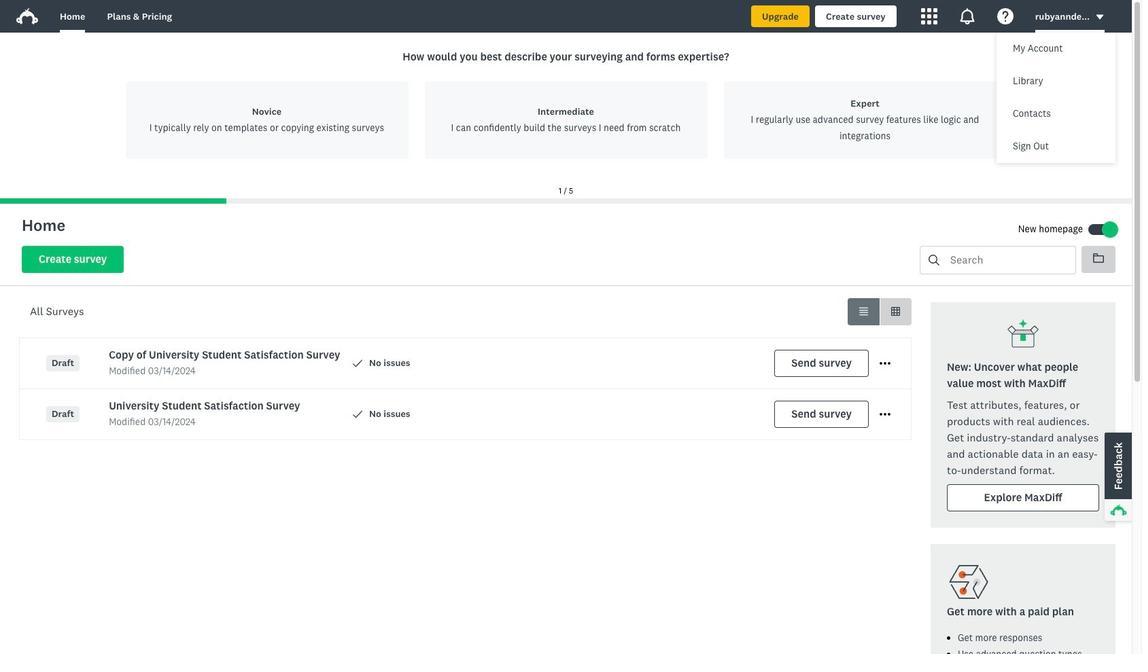 Task type: vqa. For each thing, say whether or not it's contained in the screenshot.
Max Diff icon
yes



Task type: locate. For each thing, give the bounding box(es) containing it.
no issues image
[[353, 359, 362, 369], [353, 410, 362, 420]]

0 vertical spatial no issues image
[[353, 359, 362, 369]]

no issues image for first open menu image from the bottom of the page
[[353, 410, 362, 420]]

group
[[848, 298, 912, 326]]

no issues image for open menu icon
[[353, 359, 362, 369]]

folders image
[[1093, 253, 1104, 264]]

1 no issues image from the top
[[353, 359, 362, 369]]

search image
[[929, 255, 940, 266]]

brand logo image
[[16, 5, 38, 27], [16, 8, 38, 24]]

products icon image
[[921, 8, 937, 24], [921, 8, 937, 24]]

help icon image
[[997, 8, 1014, 24]]

folders image
[[1093, 254, 1104, 263]]

notification center icon image
[[959, 8, 975, 24]]

response based pricing icon image
[[947, 561, 991, 604]]

2 no issues image from the top
[[353, 410, 362, 420]]

2 open menu image from the top
[[880, 409, 891, 420]]

open menu image
[[880, 358, 891, 369], [880, 409, 891, 420], [880, 414, 891, 416]]

dropdown arrow icon image
[[1095, 12, 1105, 22], [1096, 15, 1104, 20]]

1 vertical spatial no issues image
[[353, 410, 362, 420]]

dialog
[[0, 33, 1132, 204]]

open menu image
[[880, 363, 891, 365]]



Task type: describe. For each thing, give the bounding box(es) containing it.
1 brand logo image from the top
[[16, 5, 38, 27]]

1 open menu image from the top
[[880, 358, 891, 369]]

max diff icon image
[[1007, 319, 1040, 351]]

search image
[[929, 255, 940, 266]]

3 open menu image from the top
[[880, 414, 891, 416]]

2 brand logo image from the top
[[16, 8, 38, 24]]

Search text field
[[940, 247, 1076, 274]]



